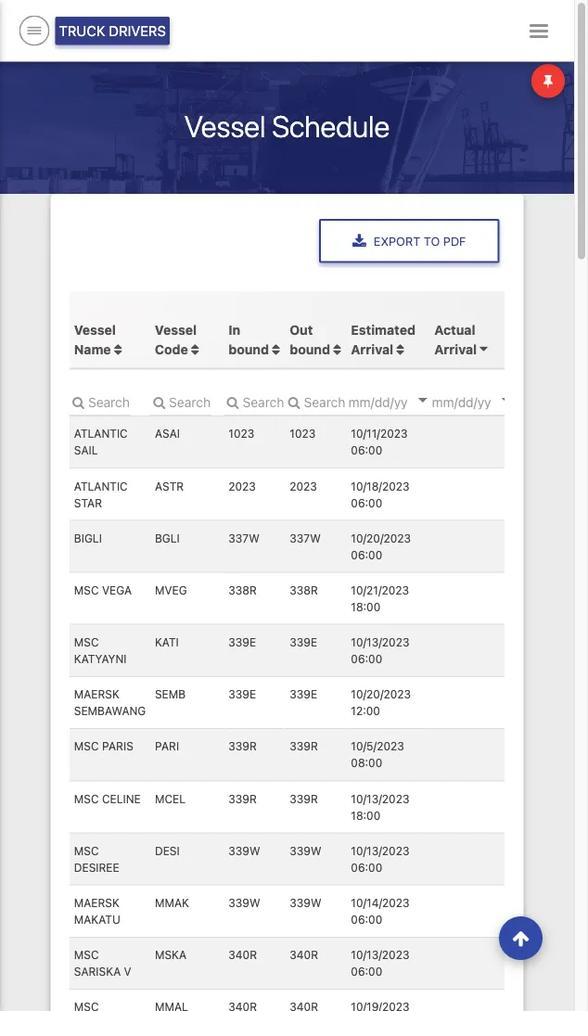Task type: vqa. For each thing, say whether or not it's contained in the screenshot.
10/20/2023 for 06:00
yes



Task type: locate. For each thing, give the bounding box(es) containing it.
1 atlantic from the top
[[74, 427, 127, 440]]

arrival down actual in the right top of the page
[[434, 341, 477, 356]]

2 maersk from the top
[[74, 897, 119, 910]]

estimated
[[351, 321, 415, 337]]

mmak
[[154, 897, 189, 910]]

3 06:00 from the top
[[351, 548, 382, 561]]

18:00 inside 10/13/2023 18:00
[[351, 809, 380, 822]]

06:00 up 10/20/2023 12:00
[[351, 652, 382, 665]]

download image
[[353, 234, 367, 249]]

10/20/2023 06:00
[[351, 531, 411, 561]]

sail
[[74, 444, 98, 457]]

atlantic up sail
[[74, 427, 127, 440]]

open calendar image
[[418, 398, 427, 402]]

2 mm/dd/yy field from the left
[[430, 388, 541, 415]]

5 msc from the top
[[74, 844, 98, 857]]

339r
[[228, 740, 257, 753], [289, 740, 318, 753], [228, 792, 257, 805], [289, 792, 318, 805]]

10/14/2023 06:00
[[351, 897, 409, 926]]

vessel for vessel schedule
[[185, 109, 266, 144]]

337w right bgli
[[228, 531, 259, 544]]

msc katyayni
[[74, 636, 126, 665]]

10/13/2023 for 339w
[[351, 844, 409, 857]]

339e
[[228, 636, 256, 649], [289, 636, 317, 649], [228, 688, 256, 701], [289, 688, 317, 701]]

1 horizontal spatial 337w
[[289, 531, 321, 544]]

0 vertical spatial maersk
[[74, 688, 119, 701]]

10/13/2023 06:00 down 10/21/2023 18:00 at the right of the page
[[351, 636, 409, 665]]

msc up sariska
[[74, 949, 98, 962]]

6 06:00 from the top
[[351, 913, 382, 926]]

1 horizontal spatial 1023
[[289, 427, 315, 440]]

10/13/2023 06:00 for 339e
[[351, 636, 409, 665]]

msc
[[74, 584, 98, 597], [74, 636, 98, 649], [74, 740, 98, 753], [74, 792, 98, 805], [74, 844, 98, 857], [74, 949, 98, 962]]

337w left 10/20/2023 06:00
[[289, 531, 321, 544]]

18:00
[[351, 600, 380, 613], [351, 809, 380, 822]]

1 mm/dd/yy field from the left
[[346, 388, 458, 415]]

1 vertical spatial maersk
[[74, 897, 119, 910]]

06:00 for asai
[[351, 444, 382, 457]]

2 vertical spatial 10/13/2023 06:00
[[351, 949, 409, 978]]

bgli
[[154, 531, 179, 544]]

10/18/2023 06:00
[[351, 479, 409, 509]]

10/20/2023
[[351, 531, 411, 544], [351, 688, 411, 701]]

10/13/2023 06:00 up 10/14/2023
[[351, 844, 409, 874]]

1 vertical spatial 10/13/2023 06:00
[[351, 844, 409, 874]]

2 10/13/2023 from the top
[[351, 792, 409, 805]]

msc desiree
[[74, 844, 119, 874]]

10/13/2023 down 10/21/2023 18:00 at the right of the page
[[351, 636, 409, 649]]

06:00 down 10/14/2023
[[351, 913, 382, 926]]

1 vertical spatial atlantic
[[74, 479, 127, 492]]

export to pdf link
[[319, 219, 500, 263]]

06:00 down the 10/18/2023
[[351, 496, 382, 509]]

2 06:00 from the top
[[351, 496, 382, 509]]

339w
[[228, 844, 260, 857], [289, 844, 321, 857], [228, 897, 260, 910], [289, 897, 321, 910]]

atlantic up star
[[74, 479, 127, 492]]

1 horizontal spatial arrival
[[434, 341, 477, 356]]

338r left "10/21/2023"
[[289, 584, 318, 597]]

bound inside in bound
[[228, 341, 269, 356]]

1 horizontal spatial 338r
[[289, 584, 318, 597]]

10/13/2023 down 10/13/2023 18:00
[[351, 844, 409, 857]]

makatu
[[74, 913, 120, 926]]

maersk
[[74, 688, 119, 701], [74, 897, 119, 910]]

actual arrival
[[434, 321, 477, 356]]

339r right pari
[[228, 740, 257, 753]]

mm/dd/yy field
[[346, 388, 458, 415], [430, 388, 541, 415]]

08:00
[[351, 757, 382, 770]]

1 10/13/2023 from the top
[[351, 636, 409, 649]]

2 10/20/2023 from the top
[[351, 688, 411, 701]]

2 18:00 from the top
[[351, 809, 380, 822]]

1 18:00 from the top
[[351, 600, 380, 613]]

2 msc from the top
[[74, 636, 98, 649]]

vessel
[[185, 109, 266, 144], [74, 321, 115, 337], [154, 321, 196, 337]]

1 337w from the left
[[228, 531, 259, 544]]

maersk inside the maersk sembawang semb
[[74, 688, 119, 701]]

2023 left the 10/18/2023
[[289, 479, 317, 492]]

10/20/2023 up the 12:00
[[351, 688, 411, 701]]

3 msc from the top
[[74, 740, 98, 753]]

0 horizontal spatial 1023
[[228, 427, 254, 440]]

vessel schedule
[[185, 109, 390, 144]]

vega
[[102, 584, 131, 597]]

pari
[[154, 740, 179, 753]]

msc inside the msc katyayni
[[74, 636, 98, 649]]

msc vega
[[74, 584, 131, 597]]

msc left celine
[[74, 792, 98, 805]]

pdf
[[444, 234, 466, 248]]

msc left vega
[[74, 584, 98, 597]]

340r
[[228, 949, 257, 962], [289, 949, 318, 962]]

0 horizontal spatial 2023
[[228, 479, 256, 492]]

mska
[[154, 949, 186, 962]]

10/20/2023 down 10/18/2023 06:00 on the right of the page
[[351, 531, 411, 544]]

2023 right astr
[[228, 479, 256, 492]]

msc left paris
[[74, 740, 98, 753]]

339r right mcel
[[228, 792, 257, 805]]

337w
[[228, 531, 259, 544], [289, 531, 321, 544]]

2 340r from the left
[[289, 949, 318, 962]]

desiree
[[74, 861, 119, 874]]

2023
[[228, 479, 256, 492], [289, 479, 317, 492]]

bound inside the out bound
[[289, 341, 330, 356]]

maersk up the makatu at the left of the page
[[74, 897, 119, 910]]

arrival for actual arrival
[[434, 341, 477, 356]]

maersk sembawang semb
[[74, 688, 185, 718]]

0 vertical spatial 10/20/2023
[[351, 531, 411, 544]]

1 horizontal spatial 340r
[[289, 949, 318, 962]]

maersk inside maersk makatu
[[74, 897, 119, 910]]

4 06:00 from the top
[[351, 652, 382, 665]]

truck drivers link
[[55, 17, 170, 45]]

06:00 for bgli
[[351, 548, 382, 561]]

msc inside msc sariska v
[[74, 949, 98, 962]]

18:00 for 10/21/2023 18:00
[[351, 600, 380, 613]]

1023 left 10/11/2023
[[289, 427, 315, 440]]

atlantic
[[74, 427, 127, 440], [74, 479, 127, 492]]

estimated arrival
[[351, 321, 415, 356]]

1 msc from the top
[[74, 584, 98, 597]]

msc up desiree on the bottom
[[74, 844, 98, 857]]

6 msc from the top
[[74, 949, 98, 962]]

06:00 down the "10/14/2023 06:00"
[[351, 965, 382, 978]]

18:00 inside 10/21/2023 18:00
[[351, 600, 380, 613]]

1 06:00 from the top
[[351, 444, 382, 457]]

1 10/13/2023 06:00 from the top
[[351, 636, 409, 665]]

1 1023 from the left
[[228, 427, 254, 440]]

arrival inside estimated arrival
[[351, 341, 393, 356]]

2 10/13/2023 06:00 from the top
[[351, 844, 409, 874]]

10/13/2023 down 08:00
[[351, 792, 409, 805]]

06:00 inside 10/20/2023 06:00
[[351, 548, 382, 561]]

10/20/2023 12:00
[[351, 688, 411, 718]]

1023 right 'asai'
[[228, 427, 254, 440]]

msc for msc sariska v
[[74, 949, 98, 962]]

mm/dd/yy field right open calendar icon
[[430, 388, 541, 415]]

18:00 down 08:00
[[351, 809, 380, 822]]

06:00 up "10/21/2023"
[[351, 548, 382, 561]]

10/18/2023
[[351, 479, 409, 492]]

bigli
[[74, 531, 102, 544]]

1 10/20/2023 from the top
[[351, 531, 411, 544]]

open calendar image
[[501, 398, 511, 402]]

1 horizontal spatial bound
[[289, 341, 330, 356]]

10/11/2023
[[351, 427, 407, 440]]

vessel for vessel name
[[74, 321, 115, 337]]

3 10/13/2023 06:00 from the top
[[351, 949, 409, 978]]

06:00 inside 10/18/2023 06:00
[[351, 496, 382, 509]]

0 horizontal spatial 340r
[[228, 949, 257, 962]]

bound down in at the top
[[228, 341, 269, 356]]

4 msc from the top
[[74, 792, 98, 805]]

1 horizontal spatial 2023
[[289, 479, 317, 492]]

bound
[[228, 341, 269, 356], [289, 341, 330, 356]]

10/13/2023
[[351, 636, 409, 649], [351, 792, 409, 805], [351, 844, 409, 857], [351, 949, 409, 962]]

out
[[289, 321, 313, 337]]

06:00 inside the "10/14/2023 06:00"
[[351, 913, 382, 926]]

2 arrival from the left
[[434, 341, 477, 356]]

06:00 up 10/14/2023
[[351, 861, 382, 874]]

mm/dd/yy field for open calendar icon
[[346, 388, 458, 415]]

1 vertical spatial 18:00
[[351, 809, 380, 822]]

1 arrival from the left
[[351, 341, 393, 356]]

18:00 for 10/13/2023 18:00
[[351, 809, 380, 822]]

0 horizontal spatial 338r
[[228, 584, 257, 597]]

2 atlantic from the top
[[74, 479, 127, 492]]

10/21/2023 18:00
[[351, 584, 409, 613]]

arrival down estimated
[[351, 341, 393, 356]]

06:00 down 10/11/2023
[[351, 444, 382, 457]]

18:00 down "10/21/2023"
[[351, 600, 380, 613]]

vessel code
[[154, 321, 196, 356]]

10/13/2023 down the "10/14/2023 06:00"
[[351, 949, 409, 962]]

msc sariska v
[[74, 949, 131, 978]]

338r
[[228, 584, 257, 597], [289, 584, 318, 597]]

export to pdf
[[374, 234, 466, 248]]

1 bound from the left
[[228, 341, 269, 356]]

1023
[[228, 427, 254, 440], [289, 427, 315, 440]]

msc for msc katyayni
[[74, 636, 98, 649]]

1 maersk from the top
[[74, 688, 119, 701]]

msc for msc desiree
[[74, 844, 98, 857]]

0 vertical spatial 18:00
[[351, 600, 380, 613]]

4 10/13/2023 from the top
[[351, 949, 409, 962]]

1 vertical spatial 10/20/2023
[[351, 688, 411, 701]]

arrival
[[351, 341, 393, 356], [434, 341, 477, 356]]

2 bound from the left
[[289, 341, 330, 356]]

msc up katyayni
[[74, 636, 98, 649]]

bound for in
[[228, 341, 269, 356]]

0 horizontal spatial bound
[[228, 341, 269, 356]]

06:00 inside 10/11/2023 06:00
[[351, 444, 382, 457]]

msc inside msc desiree
[[74, 844, 98, 857]]

atlantic for star
[[74, 479, 127, 492]]

0 horizontal spatial 337w
[[228, 531, 259, 544]]

code
[[154, 341, 188, 356]]

mm/dd/yy field up 10/11/2023
[[346, 388, 458, 415]]

maersk up the sembawang
[[74, 688, 119, 701]]

v
[[124, 965, 131, 978]]

5 06:00 from the top
[[351, 861, 382, 874]]

1 340r from the left
[[228, 949, 257, 962]]

3 10/13/2023 from the top
[[351, 844, 409, 857]]

0 horizontal spatial arrival
[[351, 341, 393, 356]]

None field
[[69, 388, 130, 415], [150, 388, 211, 415], [224, 388, 285, 415], [285, 388, 346, 415], [69, 388, 130, 415], [150, 388, 211, 415], [224, 388, 285, 415], [285, 388, 346, 415]]

bound down out
[[289, 341, 330, 356]]

0 vertical spatial 10/13/2023 06:00
[[351, 636, 409, 665]]

338r right mveg
[[228, 584, 257, 597]]

7 06:00 from the top
[[351, 965, 382, 978]]

0 vertical spatial atlantic
[[74, 427, 127, 440]]

10/13/2023 06:00
[[351, 636, 409, 665], [351, 844, 409, 874], [351, 949, 409, 978]]

10/13/2023 06:00 down the "10/14/2023 06:00"
[[351, 949, 409, 978]]

06:00
[[351, 444, 382, 457], [351, 496, 382, 509], [351, 548, 382, 561], [351, 652, 382, 665], [351, 861, 382, 874], [351, 913, 382, 926], [351, 965, 382, 978]]



Task type: describe. For each thing, give the bounding box(es) containing it.
10/13/2023 for 339e
[[351, 636, 409, 649]]

maersk for maersk sembawang semb
[[74, 688, 119, 701]]

2 1023 from the left
[[289, 427, 315, 440]]

atlantic star
[[74, 479, 127, 509]]

msc celine
[[74, 792, 140, 805]]

maersk makatu
[[74, 897, 120, 926]]

kati
[[154, 636, 178, 649]]

paris
[[102, 740, 133, 753]]

celine
[[102, 792, 140, 805]]

mcel
[[154, 792, 185, 805]]

12:00
[[351, 705, 380, 718]]

10/20/2023 for 12:00
[[351, 688, 411, 701]]

drivers
[[109, 23, 166, 39]]

astr
[[154, 479, 183, 492]]

name
[[74, 341, 111, 356]]

06:00 for kati
[[351, 652, 382, 665]]

schedule
[[272, 109, 390, 144]]

10/5/2023 08:00
[[351, 740, 404, 770]]

vessel name
[[74, 321, 115, 356]]

10/11/2023 06:00
[[351, 427, 407, 457]]

msc paris
[[74, 740, 133, 753]]

truck drivers
[[59, 23, 166, 39]]

in bound
[[228, 321, 272, 356]]

1 2023 from the left
[[228, 479, 256, 492]]

truck
[[59, 23, 105, 39]]

10/13/2023 06:00 for 340r
[[351, 949, 409, 978]]

in
[[228, 321, 240, 337]]

10/13/2023 06:00 for 339w
[[351, 844, 409, 874]]

2 337w from the left
[[289, 531, 321, 544]]

arrival for estimated arrival
[[351, 341, 393, 356]]

mm/dd/yy field for open calendar image at the top right of page
[[430, 388, 541, 415]]

atlantic for sail
[[74, 427, 127, 440]]

06:00 for mska
[[351, 965, 382, 978]]

msc for msc paris
[[74, 740, 98, 753]]

bound for out
[[289, 341, 330, 356]]

to
[[424, 234, 440, 248]]

semb
[[154, 688, 185, 701]]

2 2023 from the left
[[289, 479, 317, 492]]

10/14/2023
[[351, 897, 409, 910]]

06:00 for mmak
[[351, 913, 382, 926]]

1 338r from the left
[[228, 584, 257, 597]]

339r left 10/5/2023
[[289, 740, 318, 753]]

339r left 10/13/2023 18:00
[[289, 792, 318, 805]]

out bound
[[289, 321, 333, 356]]

vessel for vessel code
[[154, 321, 196, 337]]

asai
[[154, 427, 180, 440]]

katyayni
[[74, 652, 126, 665]]

msc for msc vega
[[74, 584, 98, 597]]

2 338r from the left
[[289, 584, 318, 597]]

maersk for maersk makatu
[[74, 897, 119, 910]]

mveg
[[154, 584, 187, 597]]

06:00 for astr
[[351, 496, 382, 509]]

export
[[374, 234, 421, 248]]

actual
[[434, 321, 475, 337]]

desi
[[154, 844, 179, 857]]

msc for msc celine
[[74, 792, 98, 805]]

06:00 for desi
[[351, 861, 382, 874]]

10/21/2023
[[351, 584, 409, 597]]

10/5/2023
[[351, 740, 404, 753]]

star
[[74, 496, 102, 509]]

sembawang
[[74, 705, 146, 718]]

10/13/2023 for 339r
[[351, 792, 409, 805]]

10/13/2023 18:00
[[351, 792, 409, 822]]

10/13/2023 for 340r
[[351, 949, 409, 962]]

sariska
[[74, 965, 120, 978]]

10/20/2023 for 06:00
[[351, 531, 411, 544]]

atlantic sail
[[74, 427, 127, 457]]



